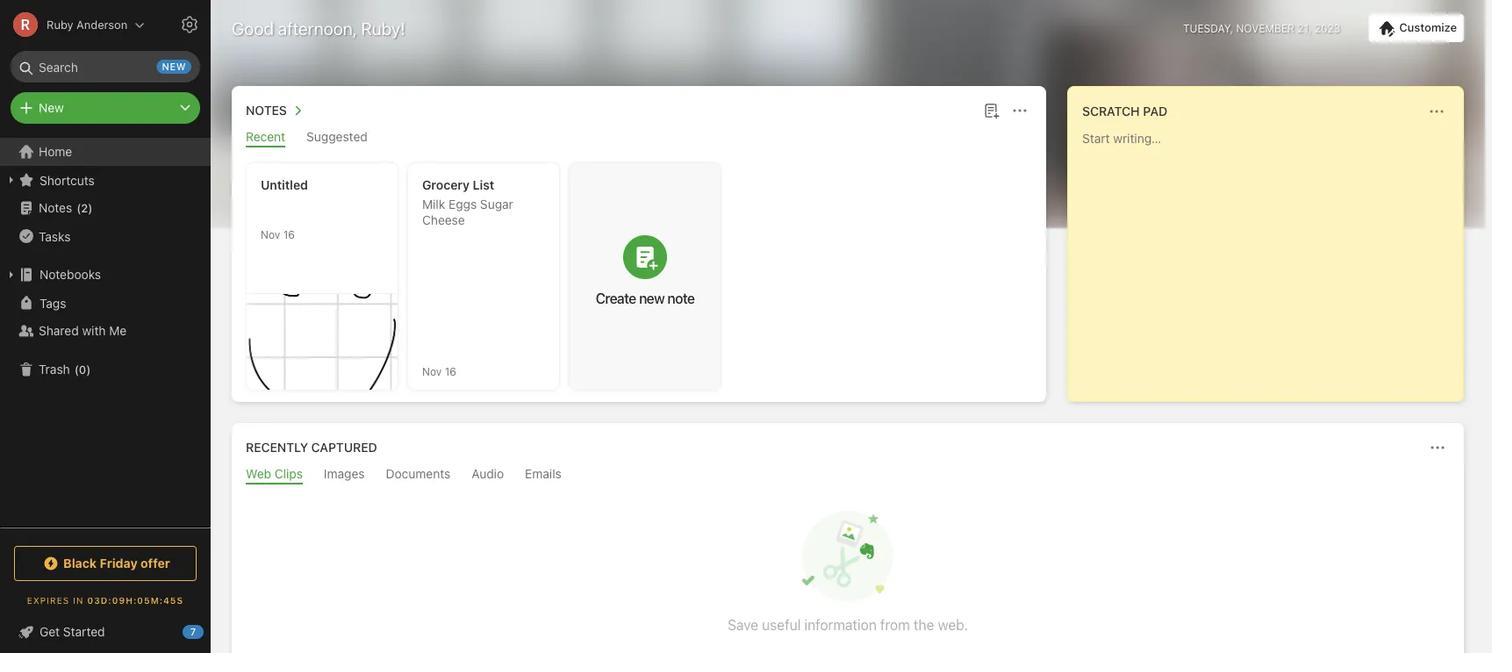 Task type: describe. For each thing, give the bounding box(es) containing it.
documents tab
[[386, 467, 451, 485]]

new search field
[[23, 51, 191, 83]]

black friday offer button
[[14, 546, 197, 581]]

recently captured
[[246, 440, 377, 455]]

cheese
[[422, 213, 465, 227]]

suggested
[[306, 129, 368, 144]]

0 horizontal spatial nov
[[261, 228, 280, 241]]

tab list for notes
[[235, 129, 1043, 147]]

tasks
[[39, 229, 71, 243]]

friday
[[100, 556, 138, 571]]

shared with me link
[[0, 317, 210, 345]]

november
[[1236, 22, 1295, 34]]

21,
[[1298, 22, 1312, 34]]

click to collapse image
[[204, 621, 217, 642]]

emails tab
[[525, 467, 562, 485]]

1 vertical spatial 16
[[445, 365, 456, 377]]

customize button
[[1369, 14, 1464, 42]]

information
[[805, 617, 877, 633]]

afternoon,
[[278, 18, 357, 38]]

documents
[[386, 467, 451, 481]]

save
[[728, 617, 758, 633]]

tags
[[40, 296, 66, 310]]

black friday offer
[[63, 556, 170, 571]]

Start writing… text field
[[1082, 131, 1462, 387]]

more actions field for recently captured
[[1426, 435, 1450, 460]]

useful
[[762, 617, 801, 633]]

scratch pad button
[[1079, 101, 1168, 122]]

shortcuts button
[[0, 166, 210, 194]]

milk
[[422, 197, 445, 212]]

web
[[246, 467, 271, 481]]

scratch
[[1082, 104, 1140, 119]]

clips
[[275, 467, 303, 481]]

new inside search box
[[162, 61, 186, 72]]

note
[[668, 290, 695, 306]]

more actions image
[[1009, 100, 1031, 121]]

7
[[190, 626, 196, 638]]

grocery
[[422, 178, 470, 192]]

suggested tab
[[306, 129, 368, 147]]

notebooks link
[[0, 261, 210, 289]]

images tab
[[324, 467, 365, 485]]

Account field
[[0, 7, 145, 42]]

web clips tab panel
[[232, 485, 1464, 653]]

tuesday, november 21, 2023
[[1183, 22, 1341, 34]]

eggs
[[449, 197, 477, 212]]

home
[[39, 144, 72, 159]]

notes button
[[242, 100, 308, 121]]

settings image
[[179, 14, 200, 35]]

expires
[[27, 595, 70, 605]]

thumbnail image
[[247, 294, 398, 390]]

black
[[63, 556, 97, 571]]

0
[[79, 363, 86, 376]]

expires in 03d:09h:05m:45s
[[27, 595, 184, 605]]

shared with me
[[39, 323, 127, 338]]

create new note
[[596, 290, 695, 306]]

home link
[[0, 138, 211, 166]]

new
[[39, 101, 64, 115]]

in
[[73, 595, 84, 605]]

tasks button
[[0, 222, 210, 250]]

get
[[40, 625, 60, 639]]

web clips tab
[[246, 467, 303, 485]]

tree containing home
[[0, 138, 211, 527]]

untitled
[[261, 178, 308, 192]]

2
[[81, 201, 88, 214]]

( for trash
[[74, 363, 79, 376]]

2023
[[1315, 22, 1341, 34]]

recently
[[246, 440, 308, 455]]

scratch pad
[[1082, 104, 1168, 119]]

tab list for recently captured
[[235, 467, 1461, 485]]

me
[[109, 323, 127, 338]]

) for trash
[[86, 363, 91, 376]]



Task type: vqa. For each thing, say whether or not it's contained in the screenshot.
the In related to In 1 hour
no



Task type: locate. For each thing, give the bounding box(es) containing it.
notes inside notes button
[[246, 103, 287, 118]]

new button
[[11, 92, 200, 124]]

the
[[914, 617, 934, 633]]

notebooks
[[40, 267, 101, 282]]

more actions image
[[1426, 101, 1447, 122], [1427, 437, 1448, 458]]

1 vertical spatial )
[[86, 363, 91, 376]]

shared
[[39, 323, 79, 338]]

1 vertical spatial tab list
[[235, 467, 1461, 485]]

0 vertical spatial nov
[[261, 228, 280, 241]]

) right trash
[[86, 363, 91, 376]]

)
[[88, 201, 93, 214], [86, 363, 91, 376]]

new
[[162, 61, 186, 72], [639, 290, 665, 306]]

notes ( 2 )
[[39, 201, 93, 215]]

notes
[[246, 103, 287, 118], [39, 201, 72, 215]]

( inside "notes ( 2 )"
[[77, 201, 81, 214]]

Search text field
[[23, 51, 188, 83]]

nov 16
[[261, 228, 295, 241], [422, 365, 456, 377]]

0 vertical spatial more actions image
[[1426, 101, 1447, 122]]

audio tab
[[472, 467, 504, 485]]

new down settings image
[[162, 61, 186, 72]]

create
[[596, 290, 636, 306]]

( for notes
[[77, 201, 81, 214]]

1 horizontal spatial nov
[[422, 365, 442, 377]]

recent tab
[[246, 129, 285, 147]]

Help and Learning task checklist field
[[0, 618, 211, 646]]

audio
[[472, 467, 504, 481]]

recently captured button
[[242, 437, 377, 458]]

1 vertical spatial new
[[639, 290, 665, 306]]

0 vertical spatial )
[[88, 201, 93, 214]]

1 tab list from the top
[[235, 129, 1043, 147]]

1 vertical spatial nov
[[422, 365, 442, 377]]

trash
[[39, 362, 70, 377]]

0 vertical spatial nov 16
[[261, 228, 295, 241]]

( down shortcuts
[[77, 201, 81, 214]]

notes for notes ( 2 )
[[39, 201, 72, 215]]

captured
[[311, 440, 377, 455]]

0 vertical spatial new
[[162, 61, 186, 72]]

tab list containing recent
[[235, 129, 1043, 147]]

(
[[77, 201, 81, 214], [74, 363, 79, 376]]

2 tab list from the top
[[235, 467, 1461, 485]]

1 horizontal spatial 16
[[445, 365, 456, 377]]

ruby!
[[361, 18, 405, 38]]

1 horizontal spatial new
[[639, 290, 665, 306]]

tab list containing web clips
[[235, 467, 1461, 485]]

shortcuts
[[40, 173, 95, 187]]

anderson
[[76, 18, 127, 31]]

new left "note"
[[639, 290, 665, 306]]

0 vertical spatial notes
[[246, 103, 287, 118]]

save useful information from the web.
[[728, 617, 968, 633]]

notes up tasks
[[39, 201, 72, 215]]

0 horizontal spatial 16
[[283, 228, 295, 241]]

1 vertical spatial notes
[[39, 201, 72, 215]]

good afternoon, ruby!
[[232, 18, 405, 38]]

1 vertical spatial more actions image
[[1427, 437, 1448, 458]]

web.
[[938, 617, 968, 633]]

tab list
[[235, 129, 1043, 147], [235, 467, 1461, 485]]

( inside trash ( 0 )
[[74, 363, 79, 376]]

grocery list milk eggs sugar cheese
[[422, 178, 513, 227]]

expand notebooks image
[[4, 268, 18, 282]]

started
[[63, 625, 105, 639]]

notes up recent
[[246, 103, 287, 118]]

list
[[473, 178, 494, 192]]

good
[[232, 18, 274, 38]]

( right trash
[[74, 363, 79, 376]]

with
[[82, 323, 106, 338]]

sugar
[[480, 197, 513, 212]]

from
[[880, 617, 910, 633]]

03d:09h:05m:45s
[[87, 595, 184, 605]]

) inside trash ( 0 )
[[86, 363, 91, 376]]

notes inside tree
[[39, 201, 72, 215]]

0 vertical spatial tab list
[[235, 129, 1043, 147]]

More actions field
[[1008, 98, 1032, 123], [1425, 99, 1449, 124], [1426, 435, 1450, 460]]

0 vertical spatial 16
[[283, 228, 295, 241]]

0 horizontal spatial new
[[162, 61, 186, 72]]

1 horizontal spatial notes
[[246, 103, 287, 118]]

1 horizontal spatial nov 16
[[422, 365, 456, 377]]

ruby anderson
[[47, 18, 127, 31]]

ruby
[[47, 18, 73, 31]]

tree
[[0, 138, 211, 527]]

0 horizontal spatial notes
[[39, 201, 72, 215]]

1 vertical spatial nov 16
[[422, 365, 456, 377]]

emails
[[525, 467, 562, 481]]

tuesday,
[[1183, 22, 1233, 34]]

notes for notes
[[246, 103, 287, 118]]

more actions field for scratch pad
[[1425, 99, 1449, 124]]

) down shortcuts button
[[88, 201, 93, 214]]

images
[[324, 467, 365, 481]]

1 vertical spatial (
[[74, 363, 79, 376]]

recent
[[246, 129, 285, 144]]

pad
[[1143, 104, 1168, 119]]

new inside button
[[639, 290, 665, 306]]

nov
[[261, 228, 280, 241], [422, 365, 442, 377]]

customize
[[1399, 21, 1457, 34]]

create new note button
[[570, 163, 721, 390]]

) for notes
[[88, 201, 93, 214]]

16
[[283, 228, 295, 241], [445, 365, 456, 377]]

more actions image for recently captured
[[1427, 437, 1448, 458]]

web clips
[[246, 467, 303, 481]]

0 horizontal spatial nov 16
[[261, 228, 295, 241]]

get started
[[40, 625, 105, 639]]

trash ( 0 )
[[39, 362, 91, 377]]

more actions image for scratch pad
[[1426, 101, 1447, 122]]

) inside "notes ( 2 )"
[[88, 201, 93, 214]]

recent tab panel
[[232, 147, 1046, 402]]

tags button
[[0, 289, 210, 317]]

offer
[[141, 556, 170, 571]]

0 vertical spatial (
[[77, 201, 81, 214]]



